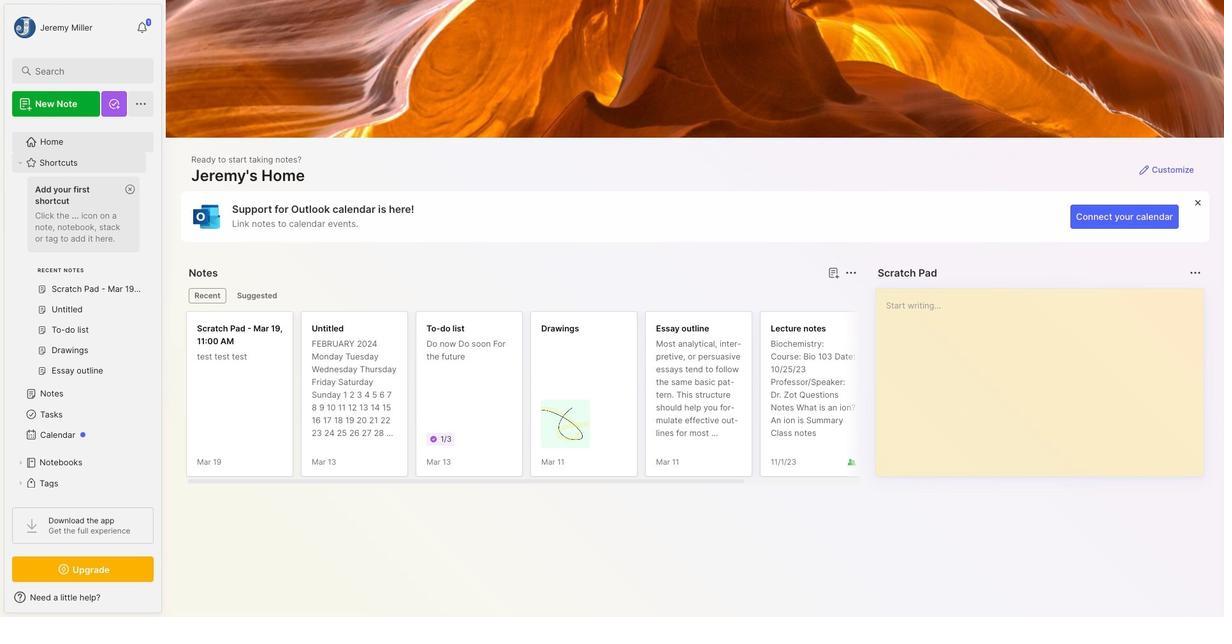 Task type: locate. For each thing, give the bounding box(es) containing it.
tree inside main element
[[4, 124, 161, 542]]

click to collapse image
[[161, 594, 171, 609]]

1 horizontal spatial more actions field
[[1187, 264, 1205, 282]]

2 more actions image from the left
[[1188, 265, 1204, 281]]

None search field
[[35, 63, 142, 78]]

1 more actions image from the left
[[844, 265, 859, 281]]

main element
[[0, 0, 166, 617]]

row group
[[186, 311, 990, 485]]

1 horizontal spatial tab
[[231, 288, 283, 304]]

tab list
[[189, 288, 855, 304]]

tree
[[4, 124, 161, 542]]

Start writing… text field
[[886, 289, 1204, 466]]

tab
[[189, 288, 226, 304], [231, 288, 283, 304]]

1 horizontal spatial more actions image
[[1188, 265, 1204, 281]]

0 horizontal spatial more actions image
[[844, 265, 859, 281]]

0 horizontal spatial more actions field
[[842, 264, 860, 282]]

group
[[12, 173, 146, 389]]

0 horizontal spatial tab
[[189, 288, 226, 304]]

more actions image
[[844, 265, 859, 281], [1188, 265, 1204, 281]]

More actions field
[[842, 264, 860, 282], [1187, 264, 1205, 282]]

expand tags image
[[17, 480, 24, 487]]

1 tab from the left
[[189, 288, 226, 304]]

none search field inside main element
[[35, 63, 142, 78]]

more actions image for second more actions field from the right
[[844, 265, 859, 281]]



Task type: describe. For each thing, give the bounding box(es) containing it.
expand notebooks image
[[17, 459, 24, 467]]

2 tab from the left
[[231, 288, 283, 304]]

1 more actions field from the left
[[842, 264, 860, 282]]

Search text field
[[35, 65, 142, 77]]

more actions image for first more actions field from right
[[1188, 265, 1204, 281]]

thumbnail image
[[542, 400, 590, 448]]

Account field
[[12, 15, 92, 40]]

WHAT'S NEW field
[[4, 587, 161, 608]]

2 more actions field from the left
[[1187, 264, 1205, 282]]

group inside main element
[[12, 173, 146, 389]]



Task type: vqa. For each thing, say whether or not it's contained in the screenshot.
thumbnail
yes



